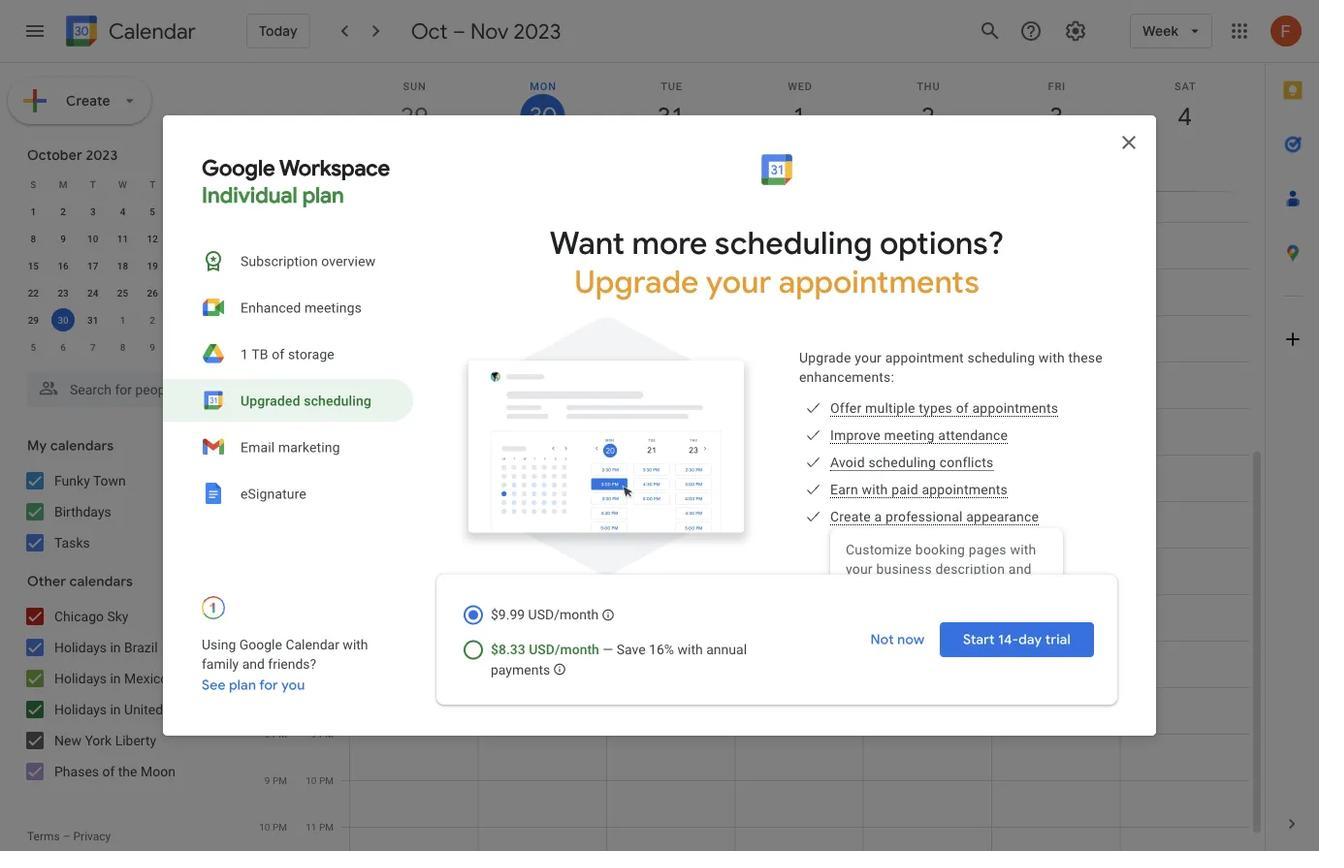 Task type: locate. For each thing, give the bounding box(es) containing it.
0 vertical spatial holidays
[[54, 640, 107, 656]]

1 horizontal spatial 4
[[209, 314, 215, 326]]

2
[[60, 206, 66, 217], [150, 314, 155, 326], [311, 403, 317, 414], [265, 449, 270, 461]]

calendars inside my calendars dropdown button
[[50, 438, 114, 455]]

terms – privacy
[[27, 830, 111, 844]]

s
[[30, 179, 36, 190], [209, 179, 215, 190]]

row group
[[18, 198, 227, 361]]

24
[[87, 287, 98, 299]]

2023
[[514, 17, 561, 45], [86, 147, 118, 164]]

1 vertical spatial 9 pm
[[265, 775, 287, 787]]

7 up 14 element
[[209, 206, 215, 217]]

grid
[[248, 63, 1265, 852]]

0 horizontal spatial –
[[63, 830, 70, 844]]

new
[[54, 733, 81, 749]]

1 horizontal spatial 2023
[[514, 17, 561, 45]]

calendars for my calendars
[[50, 438, 114, 455]]

0 horizontal spatial 11 am
[[259, 309, 287, 321]]

1 horizontal spatial gmt-
[[302, 150, 324, 162]]

states
[[166, 702, 205, 718]]

stand- left ,
[[535, 320, 568, 333]]

1 holidays from the top
[[54, 640, 107, 656]]

calendar heading
[[105, 18, 196, 45]]

in
[[110, 640, 121, 656], [110, 671, 121, 687], [110, 702, 121, 718]]

2 pm
[[311, 403, 334, 414], [265, 449, 287, 461]]

12
[[147, 233, 158, 244], [306, 309, 317, 321], [259, 356, 270, 368]]

6 inside "element"
[[60, 342, 66, 353]]

8 down 6 pm
[[265, 729, 270, 740]]

gmt-05
[[302, 150, 335, 162]]

1 stand- from the left
[[535, 320, 568, 333]]

november 6 element
[[51, 336, 75, 359]]

t left w
[[90, 179, 96, 190]]

row containing 8
[[18, 225, 227, 252]]

up inside button
[[697, 320, 710, 333]]

1 in from the top
[[110, 640, 121, 656]]

0 vertical spatial –
[[453, 17, 466, 45]]

9 right 14 element
[[265, 216, 270, 228]]

1 horizontal spatial 12
[[259, 356, 270, 368]]

10 am right 9 am
[[306, 216, 334, 228]]

1 vertical spatial 7 pm
[[265, 682, 287, 694]]

1 horizontal spatial 3 pm
[[311, 449, 334, 461]]

8 up 15 element
[[31, 233, 36, 244]]

29 element
[[22, 309, 45, 332]]

0 horizontal spatial up
[[568, 320, 582, 333]]

0 vertical spatial 12 pm
[[306, 309, 334, 321]]

s up 14 element
[[209, 179, 215, 190]]

0 vertical spatial in
[[110, 640, 121, 656]]

9 pm down 8 pm
[[265, 775, 287, 787]]

5
[[150, 206, 155, 217], [31, 342, 36, 353]]

2 horizontal spatial 8
[[265, 729, 270, 740]]

row containing 22
[[18, 279, 227, 307]]

row containing 15
[[18, 252, 227, 279]]

1 s from the left
[[30, 179, 36, 190]]

0 vertical spatial 2023
[[514, 17, 561, 45]]

10 element
[[81, 227, 105, 250]]

5 down the 29 element
[[31, 342, 36, 353]]

0 horizontal spatial 1 pm
[[265, 403, 287, 414]]

8
[[31, 233, 36, 244], [120, 342, 125, 353], [265, 729, 270, 740]]

1 horizontal spatial 9 pm
[[311, 729, 334, 740]]

november 7 element
[[81, 336, 105, 359]]

october 2023 grid
[[18, 171, 227, 361]]

holidays up new
[[54, 702, 107, 718]]

10 pm left 11 pm
[[259, 822, 287, 833]]

holidays in united states
[[54, 702, 205, 718]]

appointment
[[780, 180, 847, 194]]

0 horizontal spatial 10 am
[[259, 263, 287, 275]]

birthdays
[[54, 504, 111, 520]]

privacy
[[73, 830, 111, 844]]

6 up 8 pm
[[265, 635, 270, 647]]

in left brazil
[[110, 640, 121, 656]]

funky town
[[54, 473, 126, 489]]

oct
[[411, 17, 448, 45]]

11
[[117, 233, 128, 244], [306, 263, 317, 275], [259, 309, 270, 321], [207, 342, 218, 353], [306, 822, 317, 833]]

2 gmt- from the left
[[302, 150, 324, 162]]

1 up from the left
[[568, 320, 582, 333]]

1 horizontal spatial 8
[[120, 342, 125, 353]]

2 daily from the left
[[635, 320, 660, 333]]

8 for 8 pm
[[265, 729, 270, 740]]

1 horizontal spatial 3
[[265, 496, 270, 507]]

1 horizontal spatial 10 am
[[306, 216, 334, 228]]

11 am
[[306, 263, 334, 275], [259, 309, 287, 321]]

– right terms link
[[63, 830, 70, 844]]

1 horizontal spatial 1 pm
[[311, 356, 334, 368]]

2 horizontal spatial 12
[[306, 309, 317, 321]]

in for mexico
[[110, 671, 121, 687]]

1 horizontal spatial up
[[697, 320, 710, 333]]

today
[[259, 22, 298, 40]]

2 holidays from the top
[[54, 671, 107, 687]]

daily
[[507, 320, 532, 333], [635, 320, 660, 333]]

tab list
[[1266, 63, 1319, 798]]

daily stand-up , 12pm
[[507, 320, 618, 333]]

2 in from the top
[[110, 671, 121, 687]]

privacy link
[[73, 830, 111, 844]]

1 vertical spatial 8
[[120, 342, 125, 353]]

0 horizontal spatial 2023
[[86, 147, 118, 164]]

0 horizontal spatial 4
[[120, 206, 125, 217]]

9 down 8 pm
[[265, 775, 270, 787]]

9 pm right 8 pm
[[311, 729, 334, 740]]

brazil
[[124, 640, 158, 656]]

3 in from the top
[[110, 702, 121, 718]]

york
[[85, 733, 112, 749]]

0 vertical spatial calendars
[[50, 438, 114, 455]]

stand-
[[535, 320, 568, 333], [663, 320, 697, 333]]

1 vertical spatial holidays
[[54, 671, 107, 687]]

pm
[[319, 309, 334, 321], [273, 356, 287, 368], [319, 356, 334, 368], [273, 403, 287, 414], [319, 403, 334, 414], [273, 449, 287, 461], [319, 449, 334, 461], [273, 496, 287, 507], [273, 635, 287, 647], [319, 635, 334, 647], [273, 682, 287, 694], [273, 729, 287, 740], [319, 729, 334, 740], [273, 775, 287, 787], [319, 775, 334, 787], [273, 822, 287, 833], [319, 822, 334, 833]]

calendars up chicago sky
[[70, 573, 133, 591]]

– right oct
[[453, 17, 466, 45]]

1 vertical spatial 3
[[311, 449, 317, 461]]

2 up from the left
[[697, 320, 710, 333]]

am
[[272, 216, 287, 228], [319, 216, 334, 228], [272, 263, 287, 275], [319, 263, 334, 275], [272, 309, 287, 321]]

november 1 element
[[111, 309, 134, 332]]

0 vertical spatial 4
[[120, 206, 125, 217]]

grid containing nail appointment
[[248, 63, 1265, 852]]

1 daily from the left
[[507, 320, 532, 333]]

19
[[147, 260, 158, 272]]

1 t from the left
[[90, 179, 96, 190]]

0 vertical spatial 12
[[147, 233, 158, 244]]

12 pm
[[306, 309, 334, 321], [259, 356, 287, 368]]

0 vertical spatial 8
[[31, 233, 36, 244]]

2023 right the october at the top left
[[86, 147, 118, 164]]

1 vertical spatial 11 am
[[259, 309, 287, 321]]

1 horizontal spatial s
[[209, 179, 215, 190]]

1 pm
[[311, 356, 334, 368], [265, 403, 287, 414]]

1 horizontal spatial 5
[[150, 206, 155, 217]]

7 down 31 element
[[90, 342, 96, 353]]

11 element
[[111, 227, 134, 250]]

1 vertical spatial –
[[63, 830, 70, 844]]

21 element
[[200, 254, 224, 277]]

6
[[60, 342, 66, 353], [265, 635, 270, 647]]

26 element
[[141, 281, 164, 305]]

up for daily stand-up
[[697, 320, 710, 333]]

2 stand- from the left
[[663, 320, 697, 333]]

2 vertical spatial 3
[[265, 496, 270, 507]]

18
[[117, 260, 128, 272]]

w
[[118, 179, 127, 190]]

0 horizontal spatial 3
[[90, 206, 96, 217]]

3 pm
[[311, 449, 334, 461], [265, 496, 287, 507]]

10 right 9 am
[[306, 216, 317, 228]]

0 vertical spatial 3
[[90, 206, 96, 217]]

0 vertical spatial 6
[[60, 342, 66, 353]]

3 holidays from the top
[[54, 702, 107, 718]]

calendars up funky town
[[50, 438, 114, 455]]

nov
[[471, 17, 509, 45]]

2 vertical spatial in
[[110, 702, 121, 718]]

0 horizontal spatial 12
[[147, 233, 158, 244]]

22 element
[[22, 281, 45, 305]]

3 inside grid
[[90, 206, 96, 217]]

row containing s
[[18, 171, 227, 198]]

2 vertical spatial holidays
[[54, 702, 107, 718]]

1 vertical spatial 12 pm
[[259, 356, 287, 368]]

0 horizontal spatial daily
[[507, 320, 532, 333]]

8 down november 1 element at left top
[[120, 342, 125, 353]]

7 pm
[[311, 635, 334, 647], [265, 682, 287, 694]]

4
[[120, 206, 125, 217], [209, 314, 215, 326]]

holidays in brazil
[[54, 640, 158, 656]]

2 horizontal spatial 3
[[311, 449, 317, 461]]

up
[[568, 320, 582, 333], [697, 320, 710, 333]]

daily for daily stand-up
[[635, 320, 660, 333]]

2 vertical spatial 8
[[265, 729, 270, 740]]

in left united
[[110, 702, 121, 718]]

in for brazil
[[110, 640, 121, 656]]

0 horizontal spatial 9 pm
[[265, 775, 287, 787]]

1 vertical spatial in
[[110, 671, 121, 687]]

s left m
[[30, 179, 36, 190]]

0 horizontal spatial 5
[[31, 342, 36, 353]]

24 element
[[81, 281, 105, 305]]

stand- inside daily stand-up button
[[663, 320, 697, 333]]

19 element
[[141, 254, 164, 277]]

1 vertical spatial 5
[[31, 342, 36, 353]]

9 am
[[265, 216, 287, 228]]

6 down 30, today 'element'
[[60, 342, 66, 353]]

holidays in mexico
[[54, 671, 168, 687]]

mexico
[[124, 671, 168, 687]]

0 vertical spatial 1 pm
[[311, 356, 334, 368]]

10 pm
[[306, 775, 334, 787], [259, 822, 287, 833]]

calendars inside other calendars dropdown button
[[70, 573, 133, 591]]

23
[[58, 287, 69, 299]]

0 vertical spatial 3 pm
[[311, 449, 334, 461]]

1 vertical spatial 6
[[265, 635, 270, 647]]

1 vertical spatial calendars
[[70, 573, 133, 591]]

0 horizontal spatial s
[[30, 179, 36, 190]]

row
[[342, 145, 1265, 191], [18, 171, 227, 198], [18, 198, 227, 225], [18, 225, 227, 252], [18, 252, 227, 279], [18, 279, 227, 307], [18, 307, 227, 334], [18, 334, 227, 361]]

1 horizontal spatial 10 pm
[[306, 775, 334, 787]]

daily right 12pm
[[635, 320, 660, 333]]

chicago sky
[[54, 609, 129, 625]]

1 horizontal spatial stand-
[[663, 320, 697, 333]]

today button
[[246, 14, 310, 49]]

1 vertical spatial 10 pm
[[259, 822, 287, 833]]

row group containing 1
[[18, 198, 227, 361]]

12pm
[[587, 320, 618, 333]]

0 horizontal spatial 6
[[60, 342, 66, 353]]

my calendars list
[[4, 466, 241, 559]]

in for united
[[110, 702, 121, 718]]

10 am down 9 am
[[259, 263, 287, 275]]

gmt- left the gmt-05
[[254, 150, 276, 162]]

daily for daily stand-up , 12pm
[[507, 320, 532, 333]]

11 pm
[[306, 822, 334, 833]]

10 pm up 11 pm
[[306, 775, 334, 787]]

other calendars button
[[4, 567, 241, 598]]

1 vertical spatial 2 pm
[[265, 449, 287, 461]]

6 for 6 pm
[[265, 635, 270, 647]]

2023 right the nov
[[514, 17, 561, 45]]

0 horizontal spatial t
[[90, 179, 96, 190]]

1 vertical spatial 12
[[306, 309, 317, 321]]

0 vertical spatial 2 pm
[[311, 403, 334, 414]]

1 vertical spatial 3 pm
[[265, 496, 287, 507]]

7 pm right 6 pm
[[311, 635, 334, 647]]

stand- right 12pm
[[663, 320, 697, 333]]

9 right 8 pm
[[311, 729, 317, 740]]

1 gmt- from the left
[[254, 150, 276, 162]]

nail
[[758, 180, 777, 194]]

7 pm down 6 pm
[[265, 682, 287, 694]]

daily left ,
[[507, 320, 532, 333]]

0 horizontal spatial 3 pm
[[265, 496, 287, 507]]

0 horizontal spatial 12 pm
[[259, 356, 287, 368]]

gmt- right 06
[[302, 150, 324, 162]]

1 horizontal spatial daily
[[635, 320, 660, 333]]

holidays down the chicago
[[54, 640, 107, 656]]

25 element
[[111, 281, 134, 305]]

9
[[265, 216, 270, 228], [60, 233, 66, 244], [150, 342, 155, 353], [311, 729, 317, 740], [265, 775, 270, 787]]

6 for 6
[[60, 342, 66, 353]]

november 5 element
[[22, 336, 45, 359]]

9 pm
[[311, 729, 334, 740], [265, 775, 287, 787]]

in left 'mexico'
[[110, 671, 121, 687]]

None search field
[[0, 365, 241, 407]]

daily inside daily stand-up button
[[635, 320, 660, 333]]

5 up 12 element at the top left of page
[[150, 206, 155, 217]]

–
[[453, 17, 466, 45], [63, 830, 70, 844]]

7 down 6 pm
[[265, 682, 270, 694]]

0 horizontal spatial 8
[[31, 233, 36, 244]]

1 horizontal spatial 6
[[265, 635, 270, 647]]

t right w
[[150, 179, 155, 190]]

holidays down holidays in brazil
[[54, 671, 107, 687]]

calendar
[[109, 18, 196, 45]]

cell
[[350, 145, 479, 191], [1120, 145, 1249, 191], [167, 307, 197, 334], [167, 334, 197, 361]]

0 horizontal spatial gmt-
[[254, 150, 276, 162]]

1 horizontal spatial –
[[453, 17, 466, 45]]

november 4 element
[[200, 309, 224, 332]]

up for daily stand-up , 12pm
[[568, 320, 582, 333]]

liberty
[[115, 733, 156, 749]]

0 vertical spatial 7 pm
[[311, 635, 334, 647]]

10 up 17
[[87, 233, 98, 244]]

1 vertical spatial 2023
[[86, 147, 118, 164]]

4 up 11 element
[[120, 206, 125, 217]]

30
[[58, 314, 69, 326]]

10 am
[[306, 216, 334, 228], [259, 263, 287, 275]]

1 horizontal spatial t
[[150, 179, 155, 190]]

0 vertical spatial 11 am
[[306, 263, 334, 275]]

row containing 1
[[18, 198, 227, 225]]

1 horizontal spatial 11 am
[[306, 263, 334, 275]]

0 horizontal spatial stand-
[[535, 320, 568, 333]]

4 down 28 element
[[209, 314, 215, 326]]

21
[[207, 260, 218, 272]]

gmt- for 06
[[254, 150, 276, 162]]

14 element
[[200, 227, 224, 250]]

t
[[90, 179, 96, 190], [150, 179, 155, 190]]

10 inside 10 element
[[87, 233, 98, 244]]

30, today element
[[51, 309, 75, 332]]



Task type: describe. For each thing, give the bounding box(es) containing it.
9 down november 2 element
[[150, 342, 155, 353]]

10 down 9 am
[[259, 263, 270, 275]]

my calendars button
[[4, 431, 241, 462]]

daily stand-up button
[[628, 315, 746, 337]]

30 cell
[[48, 307, 78, 334]]

05
[[324, 150, 335, 162]]

stand- for daily stand-up , 12pm
[[535, 320, 568, 333]]

22
[[28, 287, 39, 299]]

0 vertical spatial 10 am
[[306, 216, 334, 228]]

– for terms
[[63, 830, 70, 844]]

7 inside november 7 element
[[90, 342, 96, 353]]

calendars for other calendars
[[70, 573, 133, 591]]

main drawer image
[[23, 19, 47, 43]]

funky
[[54, 473, 90, 489]]

of
[[102, 764, 115, 780]]

26
[[147, 287, 158, 299]]

28
[[207, 287, 218, 299]]

row containing 5
[[18, 334, 227, 361]]

7 right 6 pm
[[311, 635, 317, 647]]

gmt- for 05
[[302, 150, 324, 162]]

18 element
[[111, 254, 134, 277]]

12 element
[[141, 227, 164, 250]]

0 vertical spatial 9 pm
[[311, 729, 334, 740]]

1 vertical spatial 10 am
[[259, 263, 287, 275]]

12 inside october 2023 grid
[[147, 233, 158, 244]]

november 11 element
[[200, 336, 224, 359]]

23 element
[[51, 281, 75, 305]]

16
[[58, 260, 69, 272]]

nail appointment button
[[734, 175, 851, 269]]

holidays for holidays in mexico
[[54, 671, 107, 687]]

calendar element
[[62, 12, 196, 54]]

0 horizontal spatial 10 pm
[[259, 822, 287, 833]]

0 horizontal spatial 7 pm
[[265, 682, 287, 694]]

1 horizontal spatial 7 pm
[[311, 635, 334, 647]]

15
[[28, 260, 39, 272]]

nail appointment
[[758, 180, 847, 194]]

my
[[27, 438, 47, 455]]

oct – nov 2023
[[411, 17, 561, 45]]

november 8 element
[[111, 336, 134, 359]]

tasks
[[54, 535, 90, 551]]

10 up 11 pm
[[306, 775, 317, 787]]

06
[[276, 150, 287, 162]]

1 vertical spatial 4
[[209, 314, 215, 326]]

phases of the moon
[[54, 764, 175, 780]]

0 horizontal spatial 2 pm
[[265, 449, 287, 461]]

1 horizontal spatial 12 pm
[[306, 309, 334, 321]]

,
[[582, 320, 584, 333]]

other
[[27, 573, 66, 591]]

0 vertical spatial 10 pm
[[306, 775, 334, 787]]

new york liberty
[[54, 733, 156, 749]]

28 element
[[200, 281, 224, 305]]

row containing 29
[[18, 307, 227, 334]]

2 s from the left
[[209, 179, 215, 190]]

sky
[[107, 609, 129, 625]]

0 vertical spatial 5
[[150, 206, 155, 217]]

17 element
[[81, 254, 105, 277]]

6 pm
[[265, 635, 287, 647]]

october
[[27, 147, 82, 164]]

holidays for holidays in united states
[[54, 702, 107, 718]]

1 vertical spatial 1 pm
[[265, 403, 287, 414]]

2 vertical spatial 12
[[259, 356, 270, 368]]

31 element
[[81, 309, 105, 332]]

town
[[93, 473, 126, 489]]

terms link
[[27, 830, 60, 844]]

my calendars
[[27, 438, 114, 455]]

31
[[87, 314, 98, 326]]

2 t from the left
[[150, 179, 155, 190]]

other calendars list
[[4, 602, 241, 788]]

the
[[118, 764, 137, 780]]

other calendars
[[27, 573, 133, 591]]

gmt-06
[[254, 150, 287, 162]]

october 2023
[[27, 147, 118, 164]]

17
[[87, 260, 98, 272]]

25
[[117, 287, 128, 299]]

stand- for daily stand-up
[[663, 320, 697, 333]]

m
[[59, 179, 67, 190]]

8 for november 8 element
[[120, 342, 125, 353]]

29
[[28, 314, 39, 326]]

holidays for holidays in brazil
[[54, 640, 107, 656]]

moon
[[141, 764, 175, 780]]

terms
[[27, 830, 60, 844]]

8 pm
[[265, 729, 287, 740]]

15 element
[[22, 254, 45, 277]]

10 left 11 pm
[[259, 822, 270, 833]]

november 2 element
[[141, 309, 164, 332]]

chicago
[[54, 609, 104, 625]]

phases
[[54, 764, 99, 780]]

1 horizontal spatial 2 pm
[[311, 403, 334, 414]]

daily stand-up
[[635, 320, 710, 333]]

9 up 16 element
[[60, 233, 66, 244]]

– for oct
[[453, 17, 466, 45]]

united
[[124, 702, 163, 718]]

november 9 element
[[141, 336, 164, 359]]

16 element
[[51, 254, 75, 277]]



Task type: vqa. For each thing, say whether or not it's contained in the screenshot.


